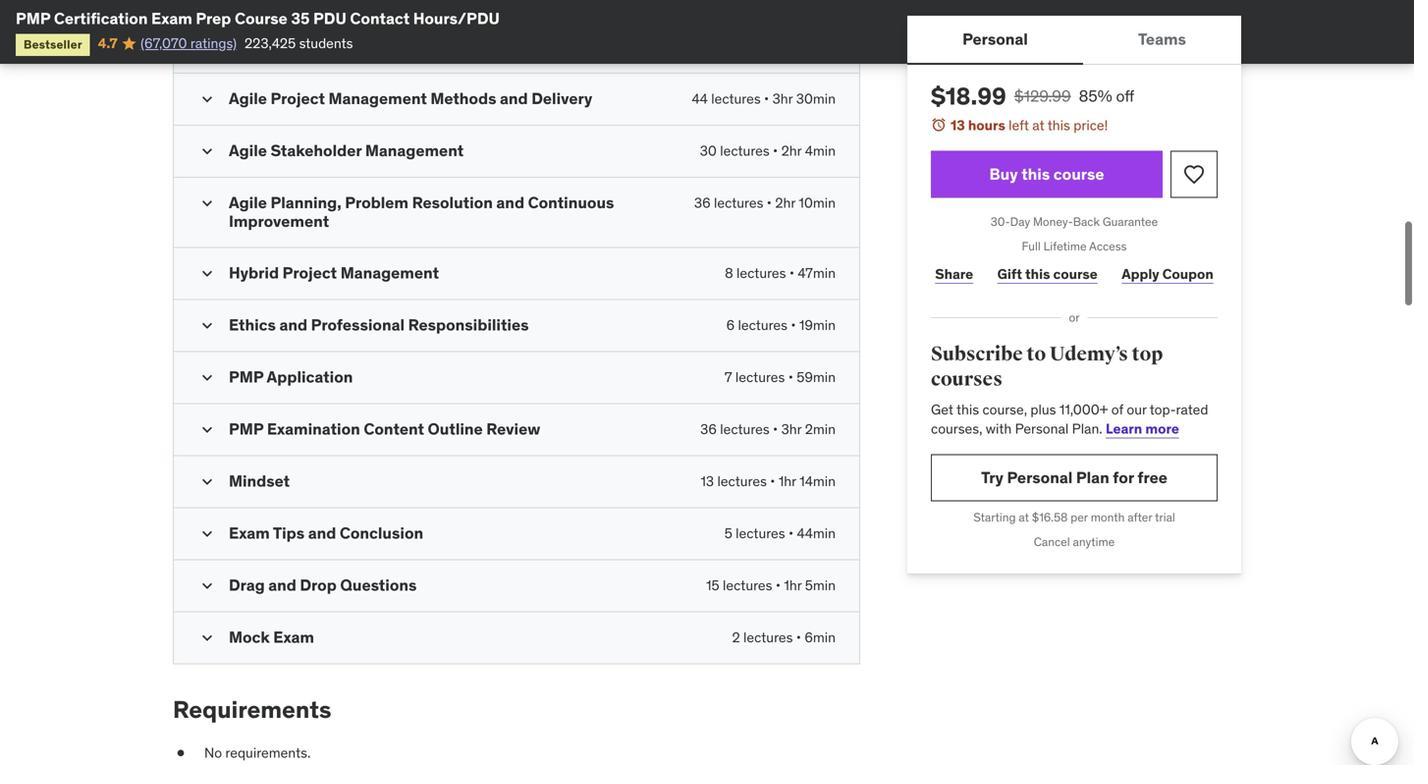 Task type: locate. For each thing, give the bounding box(es) containing it.
lectures for mock exam
[[744, 629, 793, 646]]

• left the '10min'
[[767, 194, 772, 212]]

lectures right 2
[[744, 629, 793, 646]]

36 down 30
[[694, 194, 711, 212]]

2 vertical spatial exam
[[273, 627, 314, 647]]

hybrid
[[229, 263, 279, 283]]

13 down 36 lectures • 3hr 2min
[[701, 472, 714, 490]]

learn more link
[[1106, 420, 1180, 438]]

3hr left '2min'
[[782, 420, 802, 438]]

lectures for agile planning, problem resolution and continuous improvement
[[714, 194, 764, 212]]

0 horizontal spatial 13
[[701, 472, 714, 490]]

apply coupon button
[[1118, 255, 1218, 294]]

alarm image
[[931, 117, 947, 133]]

3 agile from the top
[[229, 193, 267, 213]]

• left "6min"
[[797, 629, 802, 646]]

6
[[727, 316, 735, 334]]

$18.99
[[931, 82, 1007, 111]]

course down lifetime at the top right
[[1054, 265, 1098, 283]]

or
[[1069, 310, 1080, 325]]

1 vertical spatial 36
[[701, 420, 717, 438]]

36
[[694, 194, 711, 212], [701, 420, 717, 438]]

1 agile from the top
[[229, 88, 267, 109]]

6min
[[805, 629, 836, 646]]

exam
[[151, 8, 192, 28], [229, 523, 270, 543], [273, 627, 314, 647]]

gift this course
[[998, 265, 1098, 283]]

courses
[[931, 368, 1003, 392]]

0 horizontal spatial at
[[1019, 510, 1030, 525]]

lectures for exam tips and conclusion
[[736, 524, 786, 542]]

pmp examination content outline review
[[229, 419, 541, 439]]

0 vertical spatial 2hr
[[782, 142, 802, 160]]

pmp up bestseller
[[16, 8, 50, 28]]

students
[[299, 34, 353, 52]]

1 horizontal spatial 13
[[951, 116, 965, 134]]

drag
[[229, 575, 265, 595]]

1 vertical spatial management
[[365, 140, 464, 161]]

• left the "30min"
[[764, 90, 769, 108]]

1 course from the top
[[1054, 164, 1105, 184]]

at
[[1033, 116, 1045, 134], [1019, 510, 1030, 525]]

0 vertical spatial project
[[271, 88, 325, 109]]

6 small image from the top
[[197, 420, 217, 439]]

7 small image from the top
[[197, 472, 217, 492]]

small image left tips
[[197, 524, 217, 544]]

and right resolution
[[497, 193, 525, 213]]

course
[[1054, 164, 1105, 184], [1054, 265, 1098, 283]]

agile down 223,425
[[229, 88, 267, 109]]

at left $16.58 in the right bottom of the page
[[1019, 510, 1030, 525]]

personal inside get this course, plus 11,000+ of our top-rated courses, with personal plan.
[[1016, 420, 1069, 438]]

lectures for pmp examination content outline review
[[720, 420, 770, 438]]

1 vertical spatial at
[[1019, 510, 1030, 525]]

• for ethics and professional responsibilities
[[791, 316, 796, 334]]

management for agile project management methods and delivery
[[329, 88, 427, 109]]

1 small image from the top
[[197, 37, 217, 57]]

pmp for pmp examination content outline review
[[229, 419, 264, 439]]

mock
[[229, 627, 270, 647]]

pmp down the ethics
[[229, 367, 264, 387]]

responsibilities
[[408, 315, 529, 335]]

5 small image from the top
[[197, 628, 217, 648]]

management
[[329, 88, 427, 109], [365, 140, 464, 161], [341, 263, 439, 283]]

agile for agile stakeholder management
[[229, 140, 267, 161]]

wishlist image
[[1183, 163, 1206, 186]]

lectures right 30
[[720, 142, 770, 160]]

at right left
[[1033, 116, 1045, 134]]

• for pmp examination content outline review
[[773, 420, 778, 438]]

lectures for ethics and professional responsibilities
[[738, 316, 788, 334]]

personal up "$18.99"
[[963, 29, 1028, 49]]

project up 'stakeholder'
[[271, 88, 325, 109]]

small image for hybrid
[[197, 264, 217, 283]]

subscribe to udemy's top courses
[[931, 342, 1163, 392]]

35
[[291, 8, 310, 28]]

13 right alarm "icon"
[[951, 116, 965, 134]]

$16.58
[[1032, 510, 1068, 525]]

• left 47min
[[790, 264, 795, 282]]

3hr left the "30min"
[[773, 90, 793, 108]]

day
[[1011, 214, 1031, 229]]

gift
[[998, 265, 1023, 283]]

1hr left the 14min
[[779, 472, 797, 490]]

no requirements.
[[204, 744, 311, 762]]

2 course from the top
[[1054, 265, 1098, 283]]

4 small image from the top
[[197, 316, 217, 335]]

36 for agile planning, problem resolution and continuous improvement
[[694, 194, 711, 212]]

2 vertical spatial management
[[341, 263, 439, 283]]

2hr left 4min
[[782, 142, 802, 160]]

small image for pmp application
[[197, 368, 217, 387]]

agile left 'stakeholder'
[[229, 140, 267, 161]]

small image down prep
[[197, 37, 217, 57]]

1 vertical spatial exam
[[229, 523, 270, 543]]

1 vertical spatial project
[[283, 263, 337, 283]]

xsmall image
[[173, 744, 189, 763]]

• left '5min'
[[776, 577, 781, 594]]

• left '2min'
[[773, 420, 778, 438]]

36 lectures • 3hr 2min
[[701, 420, 836, 438]]

drag and drop questions
[[229, 575, 417, 595]]

this right buy
[[1022, 164, 1050, 184]]

• left 59min
[[789, 368, 794, 386]]

small image left the hybrid at the top of page
[[197, 264, 217, 283]]

small image left mock
[[197, 628, 217, 648]]

small image for mindset
[[197, 472, 217, 492]]

1hr left '5min'
[[784, 577, 802, 594]]

and left delivery
[[500, 88, 528, 109]]

1 vertical spatial agile
[[229, 140, 267, 161]]

5 small image from the top
[[197, 368, 217, 387]]

left
[[1009, 116, 1030, 134]]

1 horizontal spatial at
[[1033, 116, 1045, 134]]

pmp up the mindset
[[229, 419, 264, 439]]

0 horizontal spatial exam
[[151, 8, 192, 28]]

• for pmp application
[[789, 368, 794, 386]]

2 vertical spatial personal
[[1007, 468, 1073, 488]]

0 vertical spatial 36
[[694, 194, 711, 212]]

2 agile from the top
[[229, 140, 267, 161]]

and right the ethics
[[279, 315, 308, 335]]

44min
[[797, 524, 836, 542]]

0 vertical spatial personal
[[963, 29, 1028, 49]]

small image left 'drag'
[[197, 576, 217, 596]]

personal up $16.58 in the right bottom of the page
[[1007, 468, 1073, 488]]

this right gift in the top right of the page
[[1026, 265, 1051, 283]]

tab list
[[908, 16, 1242, 65]]

• for agile stakeholder management
[[773, 142, 778, 160]]

7
[[725, 368, 732, 386]]

lectures right the 5 at the right
[[736, 524, 786, 542]]

0 vertical spatial course
[[1054, 164, 1105, 184]]

1 small image from the top
[[197, 89, 217, 109]]

buy this course button
[[931, 151, 1163, 198]]

13 lectures • 1hr 14min
[[701, 472, 836, 490]]

agile left planning,
[[229, 193, 267, 213]]

1 vertical spatial personal
[[1016, 420, 1069, 438]]

and right tips
[[308, 523, 336, 543]]

guarantee
[[1103, 214, 1158, 229]]

at inside starting at $16.58 per month after trial cancel anytime
[[1019, 510, 1030, 525]]

this for gift
[[1026, 265, 1051, 283]]

lectures for agile project management methods and delivery
[[712, 90, 761, 108]]

project right the hybrid at the top of page
[[283, 263, 337, 283]]

exam left tips
[[229, 523, 270, 543]]

course for buy this course
[[1054, 164, 1105, 184]]

this inside "link"
[[1026, 265, 1051, 283]]

exam up (67,070
[[151, 8, 192, 28]]

share
[[936, 265, 974, 283]]

with
[[986, 420, 1012, 438]]

lectures right 8
[[737, 264, 786, 282]]

small image
[[197, 89, 217, 109], [197, 141, 217, 161], [197, 194, 217, 213], [197, 316, 217, 335], [197, 368, 217, 387], [197, 420, 217, 439], [197, 472, 217, 492]]

off
[[1117, 86, 1135, 106]]

this inside get this course, plus 11,000+ of our top-rated courses, with personal plan.
[[957, 401, 980, 418]]

management up ethics and professional responsibilities
[[341, 263, 439, 283]]

0 vertical spatial 1hr
[[779, 472, 797, 490]]

management down agile project management methods and delivery
[[365, 140, 464, 161]]

cancel
[[1034, 534, 1071, 549]]

• left 44min
[[789, 524, 794, 542]]

course inside "link"
[[1054, 265, 1098, 283]]

1 vertical spatial 2hr
[[775, 194, 796, 212]]

lectures right 44
[[712, 90, 761, 108]]

59min
[[797, 368, 836, 386]]

course up back
[[1054, 164, 1105, 184]]

buy this course
[[990, 164, 1105, 184]]

19min
[[800, 316, 836, 334]]

4 small image from the top
[[197, 576, 217, 596]]

conclusion
[[340, 523, 424, 543]]

lectures down the 30 lectures • 2hr 4min
[[714, 194, 764, 212]]

agile for agile planning, problem resolution and continuous improvement
[[229, 193, 267, 213]]

small image
[[197, 37, 217, 57], [197, 264, 217, 283], [197, 524, 217, 544], [197, 576, 217, 596], [197, 628, 217, 648]]

lectures right 7
[[736, 368, 785, 386]]

gift this course link
[[994, 255, 1102, 294]]

full
[[1022, 239, 1041, 254]]

delivery
[[532, 88, 593, 109]]

1 vertical spatial 1hr
[[784, 577, 802, 594]]

lectures down 7
[[720, 420, 770, 438]]

2 small image from the top
[[197, 141, 217, 161]]

2hr left the '10min'
[[775, 194, 796, 212]]

lectures right 15
[[723, 577, 773, 594]]

personal
[[963, 29, 1028, 49], [1016, 420, 1069, 438], [1007, 468, 1073, 488]]

lectures
[[712, 90, 761, 108], [720, 142, 770, 160], [714, 194, 764, 212], [737, 264, 786, 282], [738, 316, 788, 334], [736, 368, 785, 386], [720, 420, 770, 438], [718, 472, 767, 490], [736, 524, 786, 542], [723, 577, 773, 594], [744, 629, 793, 646]]

0 vertical spatial management
[[329, 88, 427, 109]]

1 vertical spatial 13
[[701, 472, 714, 490]]

this
[[1048, 116, 1071, 134], [1022, 164, 1050, 184], [1026, 265, 1051, 283], [957, 401, 980, 418]]

pmp
[[16, 8, 50, 28], [229, 367, 264, 387], [229, 419, 264, 439]]

0 vertical spatial 3hr
[[773, 90, 793, 108]]

lectures right 6
[[738, 316, 788, 334]]

pmp application
[[229, 367, 353, 387]]

access
[[1090, 239, 1127, 254]]

2min
[[805, 420, 836, 438]]

get this course, plus 11,000+ of our top-rated courses, with personal plan.
[[931, 401, 1209, 438]]

• left the 14min
[[770, 472, 776, 490]]

1 vertical spatial course
[[1054, 265, 1098, 283]]

• left 19min
[[791, 316, 796, 334]]

agile inside agile planning, problem resolution and continuous improvement
[[229, 193, 267, 213]]

lectures for hybrid project management
[[737, 264, 786, 282]]

project for agile
[[271, 88, 325, 109]]

0 vertical spatial agile
[[229, 88, 267, 109]]

1 vertical spatial pmp
[[229, 367, 264, 387]]

2 vertical spatial pmp
[[229, 419, 264, 439]]

3 small image from the top
[[197, 194, 217, 213]]

month
[[1091, 510, 1125, 525]]

1 vertical spatial 3hr
[[782, 420, 802, 438]]

hours
[[969, 116, 1006, 134]]

course,
[[983, 401, 1028, 418]]

• for mindset
[[770, 472, 776, 490]]

get
[[931, 401, 954, 418]]

this inside "button"
[[1022, 164, 1050, 184]]

management up agile stakeholder management
[[329, 88, 427, 109]]

buy
[[990, 164, 1018, 184]]

course inside "button"
[[1054, 164, 1105, 184]]

plan.
[[1072, 420, 1103, 438]]

2 vertical spatial agile
[[229, 193, 267, 213]]

3 small image from the top
[[197, 524, 217, 544]]

44 lectures • 3hr 30min
[[692, 90, 836, 108]]

36 for pmp examination content outline review
[[701, 420, 717, 438]]

top-
[[1150, 401, 1177, 418]]

this up courses,
[[957, 401, 980, 418]]

3hr for pmp examination content outline review
[[782, 420, 802, 438]]

2 small image from the top
[[197, 264, 217, 283]]

3hr
[[773, 90, 793, 108], [782, 420, 802, 438]]

lectures up the 5 at the right
[[718, 472, 767, 490]]

to
[[1027, 342, 1046, 366]]

management for agile stakeholder management
[[365, 140, 464, 161]]

• left 4min
[[773, 142, 778, 160]]

tab list containing personal
[[908, 16, 1242, 65]]

ratings)
[[190, 34, 237, 52]]

agile
[[229, 88, 267, 109], [229, 140, 267, 161], [229, 193, 267, 213]]

0 vertical spatial at
[[1033, 116, 1045, 134]]

exam right mock
[[273, 627, 314, 647]]

0 vertical spatial 13
[[951, 116, 965, 134]]

hybrid project management
[[229, 263, 439, 283]]

30min
[[796, 90, 836, 108]]

ethics
[[229, 315, 276, 335]]

small image for agile stakeholder management
[[197, 141, 217, 161]]

top
[[1132, 342, 1163, 366]]

try personal plan for free link
[[931, 454, 1218, 502]]

personal down plus
[[1016, 420, 1069, 438]]

and
[[500, 88, 528, 109], [497, 193, 525, 213], [279, 315, 308, 335], [308, 523, 336, 543], [268, 575, 297, 595]]

small image for agile planning, problem resolution and continuous improvement
[[197, 194, 217, 213]]

36 up the 13 lectures • 1hr 14min
[[701, 420, 717, 438]]



Task type: describe. For each thing, give the bounding box(es) containing it.
2 lectures • 6min
[[732, 629, 836, 646]]

learn
[[1106, 420, 1143, 438]]

try
[[982, 468, 1004, 488]]

problem
[[345, 193, 409, 213]]

application
[[267, 367, 353, 387]]

pdu
[[313, 8, 347, 28]]

2hr for agile stakeholder management
[[782, 142, 802, 160]]

• for drag and drop questions
[[776, 577, 781, 594]]

share button
[[931, 255, 978, 294]]

5 lectures • 44min
[[725, 524, 836, 542]]

223,425 students
[[245, 34, 353, 52]]

mindset
[[229, 471, 290, 491]]

11,000+
[[1060, 401, 1109, 418]]

4min
[[805, 142, 836, 160]]

0 vertical spatial pmp
[[16, 8, 50, 28]]

10min
[[799, 194, 836, 212]]

lectures for agile stakeholder management
[[720, 142, 770, 160]]

ethics and professional responsibilities
[[229, 315, 529, 335]]

agile project management methods and delivery
[[229, 88, 593, 109]]

anytime
[[1073, 534, 1115, 549]]

certification
[[54, 8, 148, 28]]

• for agile project management methods and delivery
[[764, 90, 769, 108]]

small image for agile project management methods and delivery
[[197, 89, 217, 109]]

improvement
[[229, 211, 329, 232]]

7 lectures • 59min
[[725, 368, 836, 386]]

management for hybrid project management
[[341, 263, 439, 283]]

per
[[1071, 510, 1088, 525]]

personal inside button
[[963, 29, 1028, 49]]

• for exam tips and conclusion
[[789, 524, 794, 542]]

this left price!
[[1048, 116, 1071, 134]]

small image for exam
[[197, 524, 217, 544]]

teams button
[[1084, 16, 1242, 63]]

44
[[692, 90, 708, 108]]

courses,
[[931, 420, 983, 438]]

professional
[[311, 315, 405, 335]]

pmp certification exam prep course 35 pdu contact hours/pdu
[[16, 8, 500, 28]]

apply coupon
[[1122, 265, 1214, 283]]

15 lectures • 1hr 5min
[[706, 577, 836, 594]]

for
[[1113, 468, 1135, 488]]

$129.99
[[1015, 86, 1072, 106]]

rated
[[1177, 401, 1209, 418]]

course for gift this course
[[1054, 265, 1098, 283]]

4.7
[[98, 34, 118, 52]]

price!
[[1074, 116, 1108, 134]]

course
[[235, 8, 288, 28]]

2hr for agile planning, problem resolution and continuous improvement
[[775, 194, 796, 212]]

trial
[[1155, 510, 1176, 525]]

(67,070 ratings)
[[141, 34, 237, 52]]

small image for mock
[[197, 628, 217, 648]]

review
[[487, 419, 541, 439]]

prep
[[196, 8, 231, 28]]

apply
[[1122, 265, 1160, 283]]

of
[[1112, 401, 1124, 418]]

this for get
[[957, 401, 980, 418]]

this for buy
[[1022, 164, 1050, 184]]

• for agile planning, problem resolution and continuous improvement
[[767, 194, 772, 212]]

8
[[725, 264, 734, 282]]

small image for ethics and professional responsibilities
[[197, 316, 217, 335]]

hours/pdu
[[413, 8, 500, 28]]

lifetime
[[1044, 239, 1087, 254]]

agile stakeholder management
[[229, 140, 464, 161]]

0 vertical spatial exam
[[151, 8, 192, 28]]

lectures for drag and drop questions
[[723, 577, 773, 594]]

1hr for drag and drop questions
[[784, 577, 802, 594]]

13 for 13 hours left at this price!
[[951, 116, 965, 134]]

plan
[[1077, 468, 1110, 488]]

back
[[1074, 214, 1100, 229]]

and inside agile planning, problem resolution and continuous improvement
[[497, 193, 525, 213]]

tips
[[273, 523, 305, 543]]

teams
[[1139, 29, 1187, 49]]

bestseller
[[24, 37, 82, 52]]

starting at $16.58 per month after trial cancel anytime
[[974, 510, 1176, 549]]

content
[[364, 419, 424, 439]]

13 for 13 lectures • 1hr 14min
[[701, 472, 714, 490]]

plus
[[1031, 401, 1057, 418]]

try personal plan for free
[[982, 468, 1168, 488]]

small image for pmp examination content outline review
[[197, 420, 217, 439]]

and right 'drag'
[[268, 575, 297, 595]]

$18.99 $129.99 85% off
[[931, 82, 1135, 111]]

resolution
[[412, 193, 493, 213]]

3hr for agile project management methods and delivery
[[773, 90, 793, 108]]

30-day money-back guarantee full lifetime access
[[991, 214, 1158, 254]]

• for hybrid project management
[[790, 264, 795, 282]]

project for hybrid
[[283, 263, 337, 283]]

learn more
[[1106, 420, 1180, 438]]

2 horizontal spatial exam
[[273, 627, 314, 647]]

exam tips and conclusion
[[229, 523, 424, 543]]

requirements
[[173, 695, 332, 724]]

lectures for mindset
[[718, 472, 767, 490]]

coupon
[[1163, 265, 1214, 283]]

questions
[[340, 575, 417, 595]]

1 horizontal spatial exam
[[229, 523, 270, 543]]

1hr for mindset
[[779, 472, 797, 490]]

planning,
[[271, 193, 342, 213]]

5min
[[805, 577, 836, 594]]

lectures for pmp application
[[736, 368, 785, 386]]

30-
[[991, 214, 1011, 229]]

agile for agile project management methods and delivery
[[229, 88, 267, 109]]

6 lectures • 19min
[[727, 316, 836, 334]]

free
[[1138, 468, 1168, 488]]

47min
[[798, 264, 836, 282]]

30
[[700, 142, 717, 160]]

after
[[1128, 510, 1153, 525]]

agile planning, problem resolution and continuous improvement
[[229, 193, 614, 232]]

pmp for pmp application
[[229, 367, 264, 387]]

• for mock exam
[[797, 629, 802, 646]]

small image for drag
[[197, 576, 217, 596]]

8 lectures • 47min
[[725, 264, 836, 282]]



Task type: vqa. For each thing, say whether or not it's contained in the screenshot.
Outcomes!
no



